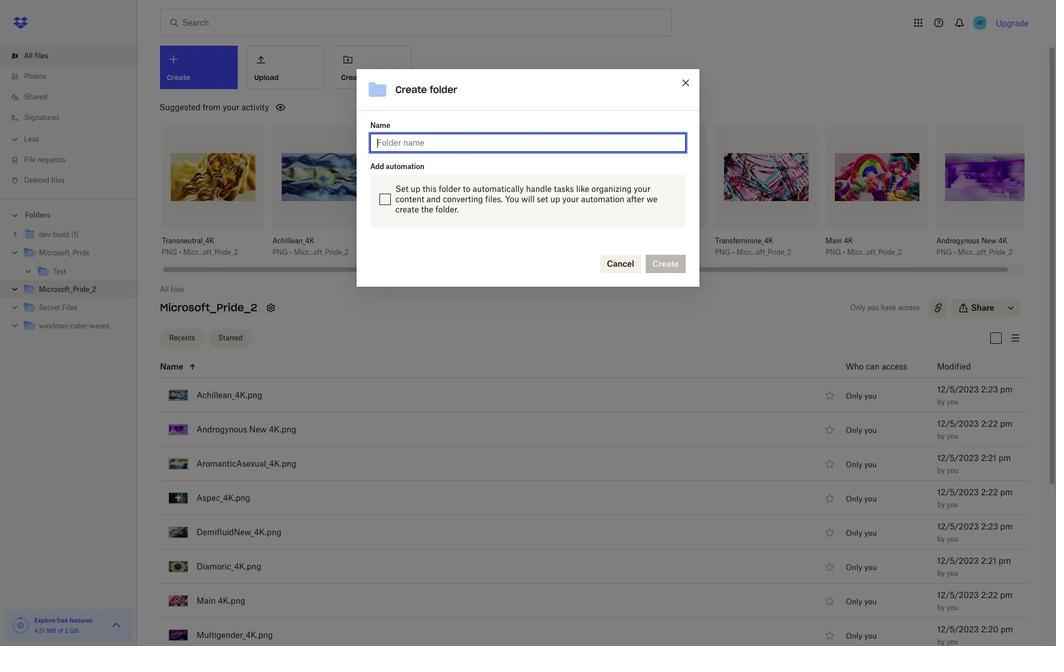 Task type: describe. For each thing, give the bounding box(es) containing it.
color-
[[71, 322, 89, 330]]

explore
[[34, 617, 56, 624]]

folder.
[[436, 205, 459, 214]]

dropbox image
[[9, 11, 32, 34]]

all files inside all files list item
[[24, 51, 48, 60]]

tasks
[[554, 184, 574, 194]]

create inside button
[[341, 73, 365, 82]]

quota usage element
[[11, 617, 30, 635]]

12/5/2023 2:23 pm by you for achillean_4k.png
[[938, 385, 1013, 406]]

only you for aspec_4k.png
[[846, 494, 877, 504]]

name aromanticasexual_4k.png, modified 12/5/2023 2:21 pm, element
[[135, 447, 1030, 481]]

only for androgynous new 4k.png
[[846, 426, 863, 435]]

2:23 for achillean_4k.png
[[981, 385, 999, 394]]

• inside button
[[622, 248, 624, 257]]

pm for multigender_4k.png
[[1001, 625, 1013, 634]]

the
[[421, 205, 434, 214]]

content
[[396, 194, 424, 204]]

4k inside main 4k png • micr…oft_pride_2
[[844, 237, 853, 245]]

deleted files link
[[9, 170, 137, 191]]

aspec_4k.png
[[197, 493, 250, 503]]

12/5/2023 for main 4k.png
[[938, 590, 979, 600]]

only you button for multigender_4k.png
[[846, 632, 877, 641]]

12/5/2023 for multigender_4k.png
[[938, 625, 979, 634]]

3 png from the left
[[605, 248, 620, 257]]

pm for main 4k.png
[[1001, 590, 1013, 600]]

micr…oft_pride_2 inside button
[[626, 248, 681, 257]]

png inside achillean_4k png • micr…oft_pride_2
[[272, 248, 288, 257]]

pm for aromanticasexual_4k.png
[[999, 453, 1011, 463]]

png • micr…oft_pride_2 button for achillean_4k
[[272, 248, 350, 257]]

only for diamoric_4k.png
[[846, 563, 863, 572]]

from
[[203, 102, 221, 112]]

modified
[[938, 362, 971, 371]]

only you for androgynous new 4k.png
[[846, 426, 877, 435]]

micr…oft_pride_2 inside main 4k png • micr…oft_pride_2
[[848, 248, 902, 257]]

12/5/2023 for aspec_4k.png
[[938, 487, 979, 497]]

cancel
[[607, 259, 634, 269]]

2:20
[[981, 625, 999, 634]]

converting
[[443, 194, 483, 204]]

you inside 12/5/2023 2:20 pm by you
[[947, 638, 959, 646]]

1 horizontal spatial all files
[[160, 285, 184, 294]]

suggested
[[160, 102, 201, 112]]

0 vertical spatial all files link
[[9, 46, 137, 66]]

achillean_4k png • micr…oft_pride_2
[[272, 237, 349, 257]]

png inside androgynous new 4k png • micr…oft_pride_2
[[937, 248, 952, 257]]

name achillean_4k.png, modified 12/5/2023 2:23 pm, element
[[135, 378, 1030, 413]]

set up this folder to automatically handle tasks like organizing your content and converting files. you will set up your automation after we create the folder.
[[396, 184, 658, 214]]

photos link
[[9, 66, 137, 87]]

name multigender_4k.png, modified 12/5/2023 2:20 pm, element
[[135, 619, 1030, 647]]

• inside achillean_4k png • micr…oft_pride_2
[[290, 248, 292, 257]]

microsoft_pride link
[[23, 246, 128, 261]]

androgynous for androgynous new 4k.png
[[197, 425, 247, 434]]

only for multigender_4k.png
[[846, 632, 863, 641]]

microsoft_pride
[[39, 249, 89, 257]]

modified button
[[938, 360, 1001, 374]]

12/5/2023 for demifluidnew_4k.png
[[938, 522, 979, 531]]

after
[[627, 194, 645, 204]]

all files list item
[[0, 46, 137, 66]]

achillean_4k
[[272, 237, 315, 245]]

Name text field
[[377, 137, 679, 149]]

set
[[396, 184, 409, 194]]

only you button for aspec_4k.png
[[846, 494, 877, 504]]

aspec_4k.png link
[[197, 491, 250, 505]]

2 vertical spatial files
[[171, 285, 184, 294]]

who
[[846, 362, 864, 371]]

files
[[62, 304, 77, 312]]

by for androgynous new 4k.png
[[938, 432, 945, 441]]

add to starred image for androgynous new 4k.png
[[823, 423, 837, 437]]

signatures link
[[9, 107, 137, 128]]

table containing name
[[135, 356, 1030, 647]]

12/5/2023 2:20 pm by you
[[938, 625, 1013, 646]]

this
[[423, 184, 437, 194]]

you
[[505, 194, 519, 204]]

12/5/2023 for achillean_4k.png
[[938, 385, 979, 394]]

mb
[[47, 628, 56, 635]]

starred button
[[209, 329, 252, 347]]

0 vertical spatial automation
[[386, 162, 425, 171]]

name aspec_4k.png, modified 12/5/2023 2:22 pm, element
[[135, 481, 1030, 516]]

folder inside button
[[367, 73, 388, 82]]

/microsoft_pride_2/androgynous new 4k.png image
[[169, 424, 188, 435]]

micr…oft_pride_2 inside transneutral_4k png • micr…oft_pride_2
[[183, 248, 238, 257]]

only you for multigender_4k.png
[[846, 632, 877, 641]]

1 horizontal spatial all files link
[[160, 284, 184, 296]]

0 vertical spatial up
[[411, 184, 421, 194]]

add to starred image for achillean_4k.png
[[823, 389, 837, 402]]

diamoric_4k.png
[[197, 562, 261, 571]]

only you button for achillean_4k.png
[[846, 392, 877, 401]]

have
[[881, 304, 896, 312]]

upgrade
[[996, 18, 1029, 28]]

less
[[24, 135, 39, 143]]

add automation
[[370, 162, 425, 171]]

test link
[[37, 265, 128, 280]]

only you button for androgynous new 4k.png
[[846, 426, 877, 435]]

1 vertical spatial access
[[882, 362, 908, 371]]

png • micr…oft_pride_2 button for main
[[826, 248, 904, 257]]

1 horizontal spatial 4k.png
[[269, 425, 296, 434]]

shared
[[24, 93, 47, 101]]

windows-
[[39, 322, 71, 330]]

2
[[65, 628, 68, 635]]

0 vertical spatial your
[[223, 102, 240, 112]]

organizing
[[592, 184, 632, 194]]

cancel button
[[600, 255, 641, 273]]

only you for diamoric_4k.png
[[846, 563, 877, 572]]

12/5/2023 for aromanticasexual_4k.png
[[938, 453, 979, 463]]

androgynous new 4k button
[[937, 237, 1015, 246]]

microsoft_pride_2 link
[[23, 282, 128, 298]]

transneutral_4k png • micr…oft_pride_2
[[162, 237, 238, 257]]

create folder button
[[334, 46, 412, 89]]

12/5/2023 2:22 pm by you for new
[[938, 419, 1013, 441]]

main 4k png • micr…oft_pride_2
[[826, 237, 902, 257]]

create
[[396, 205, 419, 214]]

demifluidnew_4k.png link
[[197, 526, 282, 539]]

waves
[[89, 322, 109, 330]]

files inside list item
[[35, 51, 48, 60]]

create folder inside button
[[341, 73, 388, 82]]

name main 4k.png, modified 12/5/2023 2:22 pm, element
[[135, 584, 1030, 619]]

and
[[427, 194, 441, 204]]

only for aromanticasexual_4k.png
[[846, 460, 863, 469]]

file requests link
[[9, 150, 137, 170]]

androgynous new 4k.png
[[197, 425, 296, 434]]

main 4k.png link
[[197, 594, 245, 608]]

1 vertical spatial all
[[160, 285, 169, 294]]

set
[[537, 194, 548, 204]]

only you button for diamoric_4k.png
[[846, 563, 877, 572]]

12/5/2023 2:23 pm by you for demifluidnew_4k.png
[[938, 522, 1013, 543]]

12/5/2023 2:22 pm by you inside name aspec_4k.png, modified 12/5/2023 2:22 pm, element
[[938, 487, 1013, 509]]

name diamoric_4k.png, modified 12/5/2023 2:21 pm, element
[[135, 550, 1030, 584]]

folders
[[25, 211, 50, 220]]

achillean_4k button
[[272, 237, 350, 246]]

we
[[647, 194, 658, 204]]

will
[[522, 194, 535, 204]]

signatures
[[24, 113, 60, 122]]

to
[[463, 184, 471, 194]]

micr…oft_pride_2 inside transfeminine_4k png • micr…oft_pride_2
[[737, 248, 792, 257]]

only for main 4k.png
[[846, 597, 863, 607]]

name button
[[160, 360, 818, 374]]

free
[[57, 617, 68, 624]]

shared link
[[9, 87, 137, 107]]

upgrade link
[[996, 18, 1029, 28]]

1 horizontal spatial microsoft_pride_2
[[160, 301, 257, 314]]

test
[[53, 268, 66, 276]]

12/5/2023 2:21 pm by you for aromanticasexual_4k.png
[[938, 453, 1011, 475]]

12/5/2023 2:22 pm by you for 4k.png
[[938, 590, 1013, 612]]

• inside main 4k png • micr…oft_pride_2
[[843, 248, 846, 257]]

achillean_4k.png
[[197, 390, 262, 400]]

windows-color-waves link
[[23, 319, 128, 334]]

2 vertical spatial your
[[563, 194, 579, 204]]

transfeminine_4k png • micr…oft_pride_2
[[715, 237, 792, 257]]

features
[[69, 617, 93, 624]]

like
[[576, 184, 590, 194]]

aromanticasexual_4k.png
[[197, 459, 297, 469]]

0 vertical spatial access
[[898, 304, 920, 312]]

12/5/2023 2:21 pm by you for diamoric_4k.png
[[938, 556, 1011, 578]]

of
[[58, 628, 63, 635]]



Task type: locate. For each thing, give the bounding box(es) containing it.
deleted
[[24, 176, 49, 185]]

only you button inside name aspec_4k.png, modified 12/5/2023 2:22 pm, element
[[846, 494, 877, 504]]

less image
[[9, 134, 21, 145]]

androgynous inside the androgynous new 4k.png link
[[197, 425, 247, 434]]

micr…oft_pride_2 down "achillean_4k" 'button'
[[294, 248, 349, 257]]

name
[[370, 121, 390, 130], [160, 362, 183, 371]]

1 only you button from the top
[[846, 392, 877, 401]]

12/5/2023 2:21 pm by you
[[938, 453, 1011, 475], [938, 556, 1011, 578]]

/microsoft_pride_2/demifluidnew_4k.png image
[[169, 527, 188, 538]]

files up photos
[[35, 51, 48, 60]]

1 12/5/2023 2:21 pm by you from the top
[[938, 453, 1011, 475]]

androgynous
[[937, 237, 980, 245], [197, 425, 247, 434]]

4 add to starred image from the top
[[823, 526, 837, 539]]

4 png from the left
[[715, 248, 731, 257]]

microsoft_pride_2
[[39, 285, 96, 294], [160, 301, 257, 314]]

12/5/2023 2:23 pm by you inside name achillean_4k.png, modified 12/5/2023 2:23 pm, element
[[938, 385, 1013, 406]]

0 vertical spatial 2:22
[[981, 419, 998, 429]]

windows-color-waves
[[39, 322, 109, 330]]

0 vertical spatial androgynous
[[937, 237, 980, 245]]

only you for achillean_4k.png
[[846, 392, 877, 401]]

only you inside name achillean_4k.png, modified 12/5/2023 2:23 pm, element
[[846, 392, 877, 401]]

png • micr…oft_pride_2 button down "achillean_4k" 'button'
[[272, 248, 350, 257]]

1 vertical spatial 12/5/2023 2:22 pm by you
[[938, 487, 1013, 509]]

png • micr…oft_pride_2 button down transneutral_4k button
[[162, 248, 240, 257]]

2 2:22 from the top
[[981, 487, 998, 497]]

3 12/5/2023 from the top
[[938, 453, 979, 463]]

add to starred image inside name aspec_4k.png, modified 12/5/2023 2:22 pm, element
[[823, 491, 837, 505]]

folder inside the set up this folder to automatically handle tasks like organizing your content and converting files. you will set up your automation after we create the folder.
[[439, 184, 461, 194]]

1 vertical spatial up
[[551, 194, 560, 204]]

by for aromanticasexual_4k.png
[[938, 466, 945, 475]]

12/5/2023 2:21 pm by you inside name aromanticasexual_4k.png, modified 12/5/2023 2:21 pm, element
[[938, 453, 1011, 475]]

• down main 4k button
[[843, 248, 846, 257]]

2 12/5/2023 2:21 pm by you from the top
[[938, 556, 1011, 578]]

only inside name aromanticasexual_4k.png, modified 12/5/2023 2:21 pm, element
[[846, 460, 863, 469]]

micr…oft_pride_2 down main 4k button
[[848, 248, 902, 257]]

png • micr…oft_pride_2 button down androgynous new 4k button
[[937, 248, 1015, 257]]

png up the cancel
[[605, 248, 620, 257]]

1 2:21 from the top
[[981, 453, 997, 463]]

your right from
[[223, 102, 240, 112]]

diamoric_4k.png link
[[197, 560, 261, 574]]

0 vertical spatial 4k.png
[[269, 425, 296, 434]]

only you for main 4k.png
[[846, 597, 877, 607]]

secret files
[[39, 304, 77, 312]]

5 add to starred image from the top
[[823, 560, 837, 574]]

8 only you from the top
[[846, 632, 877, 641]]

4 • from the left
[[733, 248, 735, 257]]

5 png • micr…oft_pride_2 button from the left
[[826, 248, 904, 257]]

png • micr…oft_pride_2 button up the cancel
[[605, 248, 682, 257]]

0 horizontal spatial main
[[197, 596, 216, 606]]

transneutral_4k
[[162, 237, 214, 245]]

2 by from the top
[[938, 432, 945, 441]]

only you button for demifluidnew_4k.png
[[846, 529, 877, 538]]

1 vertical spatial all files
[[160, 285, 184, 294]]

main for main 4k png • micr…oft_pride_2
[[826, 237, 842, 245]]

transfeminine_4k button
[[715, 237, 793, 246]]

gb
[[70, 628, 79, 635]]

0 vertical spatial all files
[[24, 51, 48, 60]]

group
[[0, 224, 137, 344]]

/microsoft_pride_2/aspec_4k.png image
[[169, 493, 188, 504]]

only you button inside name androgynous new 4k.png, modified 12/5/2023 2:22 pm, element
[[846, 426, 877, 435]]

4 png • micr…oft_pride_2 button from the left
[[715, 248, 793, 257]]

1 vertical spatial main
[[197, 596, 216, 606]]

0 horizontal spatial all files
[[24, 51, 48, 60]]

by inside name androgynous new 4k.png, modified 12/5/2023 2:22 pm, element
[[938, 432, 945, 441]]

0 vertical spatial 12/5/2023 2:21 pm by you
[[938, 453, 1011, 475]]

2 • from the left
[[290, 248, 292, 257]]

4k.png down diamoric_4k.png link
[[218, 596, 245, 606]]

2 only you from the top
[[846, 426, 877, 435]]

add to starred image for multigender_4k.png
[[823, 629, 837, 642]]

1 vertical spatial folder
[[430, 84, 457, 96]]

access right have
[[898, 304, 920, 312]]

activity
[[242, 102, 269, 112]]

create folder dialog
[[357, 69, 700, 287]]

3 2:22 from the top
[[981, 590, 998, 600]]

add to starred image for diamoric_4k.png
[[823, 560, 837, 574]]

png down androgynous new 4k button
[[937, 248, 952, 257]]

3 by from the top
[[938, 466, 945, 475]]

3 png • micr…oft_pride_2 button from the left
[[605, 248, 682, 257]]

add to starred image for 12/5/2023 2:21 pm
[[823, 457, 837, 471]]

0 horizontal spatial microsoft_pride_2
[[39, 285, 96, 294]]

micr…oft_pride_2 down transfeminine_4k button
[[737, 248, 792, 257]]

add to starred image for demifluidnew_4k.png
[[823, 526, 837, 539]]

0 horizontal spatial your
[[223, 102, 240, 112]]

12/5/2023 inside name aromanticasexual_4k.png, modified 12/5/2023 2:21 pm, element
[[938, 453, 979, 463]]

5 12/5/2023 from the top
[[938, 522, 979, 531]]

• up the cancel
[[622, 248, 624, 257]]

/microsoft_pride_2/diamoric_4k.png image
[[169, 561, 188, 573]]

2 4k from the left
[[999, 237, 1008, 245]]

androgynous for androgynous new 4k png • micr…oft_pride_2
[[937, 237, 980, 245]]

5 png from the left
[[826, 248, 842, 257]]

None field
[[0, 0, 88, 13]]

2 add to starred image from the top
[[823, 594, 837, 608]]

name inside 'button'
[[160, 362, 183, 371]]

12/5/2023 2:22 pm by you inside name androgynous new 4k.png, modified 12/5/2023 2:22 pm, element
[[938, 419, 1013, 441]]

files
[[35, 51, 48, 60], [51, 176, 65, 185], [171, 285, 184, 294]]

12/5/2023 inside name demifluidnew_4k.png, modified 12/5/2023 2:23 pm, element
[[938, 522, 979, 531]]

suggested from your activity
[[160, 102, 269, 112]]

demifluidnew_4k.png
[[197, 527, 282, 537]]

micr…oft_pride_2 down transneutral_4k button
[[183, 248, 238, 257]]

main for main 4k.png
[[197, 596, 216, 606]]

6 • from the left
[[954, 248, 956, 257]]

deleted files
[[24, 176, 65, 185]]

up
[[411, 184, 421, 194], [551, 194, 560, 204]]

1 horizontal spatial new
[[982, 237, 997, 245]]

name up add at top
[[370, 121, 390, 130]]

0 vertical spatial 2:21
[[981, 453, 997, 463]]

1 add to starred image from the top
[[823, 389, 837, 402]]

1 png • micr…oft_pride_2 button from the left
[[162, 248, 240, 257]]

all inside list item
[[24, 51, 33, 60]]

1 vertical spatial automation
[[581, 194, 625, 204]]

files down transneutral_4k png • micr…oft_pride_2
[[171, 285, 184, 294]]

only you inside name androgynous new 4k.png, modified 12/5/2023 2:22 pm, element
[[846, 426, 877, 435]]

1 vertical spatial 2:21
[[981, 556, 997, 566]]

by inside name achillean_4k.png, modified 12/5/2023 2:23 pm, element
[[938, 398, 945, 406]]

pm for androgynous new 4k.png
[[1001, 419, 1013, 429]]

all files
[[24, 51, 48, 60], [160, 285, 184, 294]]

new inside androgynous new 4k png • micr…oft_pride_2
[[982, 237, 997, 245]]

handle
[[526, 184, 552, 194]]

micr…oft_pride_2
[[183, 248, 238, 257], [294, 248, 349, 257], [626, 248, 681, 257], [737, 248, 792, 257], [848, 248, 902, 257], [958, 248, 1013, 257]]

only you have access
[[851, 304, 920, 312]]

png • micr…oft_pride_2 button for transfeminine_4k
[[715, 248, 793, 257]]

new for 4k.png
[[249, 425, 267, 434]]

5 only you from the top
[[846, 529, 877, 538]]

only you inside name demifluidnew_4k.png, modified 12/5/2023 2:23 pm, element
[[846, 529, 877, 538]]

secret
[[39, 304, 60, 312]]

multigender_4k.png link
[[197, 629, 273, 642]]

2 vertical spatial 2:22
[[981, 590, 998, 600]]

1 12/5/2023 from the top
[[938, 385, 979, 394]]

6 png • micr…oft_pride_2 button from the left
[[937, 248, 1015, 257]]

png down the achillean_4k
[[272, 248, 288, 257]]

/microsoft_pride_2/achillean_4k.png image
[[169, 390, 188, 401]]

share
[[972, 303, 995, 313]]

only you button inside name aromanticasexual_4k.png, modified 12/5/2023 2:21 pm, element
[[846, 460, 877, 469]]

4k.png up aromanticasexual_4k.png
[[269, 425, 296, 434]]

1 vertical spatial new
[[249, 425, 267, 434]]

1 12/5/2023 2:23 pm by you from the top
[[938, 385, 1013, 406]]

0 vertical spatial add to starred image
[[823, 457, 837, 471]]

png down main 4k button
[[826, 248, 842, 257]]

only you button inside name demifluidnew_4k.png, modified 12/5/2023 2:23 pm, element
[[846, 529, 877, 538]]

new
[[982, 237, 997, 245], [249, 425, 267, 434]]

12/5/2023 2:22 pm by you inside name main 4k.png, modified 12/5/2023 2:22 pm, element
[[938, 590, 1013, 612]]

0 vertical spatial 2:23
[[981, 385, 999, 394]]

only you inside name aromanticasexual_4k.png, modified 12/5/2023 2:21 pm, element
[[846, 460, 877, 469]]

main
[[826, 237, 842, 245], [197, 596, 216, 606]]

1 horizontal spatial files
[[51, 176, 65, 185]]

only you button for aromanticasexual_4k.png
[[846, 460, 877, 469]]

1 12/5/2023 2:22 pm by you from the top
[[938, 419, 1013, 441]]

png • micr…oft_pride_2 button down transfeminine_4k button
[[715, 248, 793, 257]]

0 vertical spatial new
[[982, 237, 997, 245]]

by for diamoric_4k.png
[[938, 569, 945, 578]]

2:22 for 4k.png
[[981, 590, 998, 600]]

only inside name aspec_4k.png, modified 12/5/2023 2:22 pm, element
[[846, 494, 863, 504]]

main 4k button
[[826, 237, 904, 246]]

transfeminine_4k
[[715, 237, 774, 245]]

2 2:21 from the top
[[981, 556, 997, 566]]

your down the tasks
[[563, 194, 579, 204]]

2:21 for aromanticasexual_4k.png
[[981, 453, 997, 463]]

up up content
[[411, 184, 421, 194]]

7 only you button from the top
[[846, 597, 877, 607]]

only you button
[[846, 392, 877, 401], [846, 426, 877, 435], [846, 460, 877, 469], [846, 494, 877, 504], [846, 529, 877, 538], [846, 563, 877, 572], [846, 597, 877, 607], [846, 632, 877, 641]]

2 12/5/2023 from the top
[[938, 419, 979, 429]]

png • micr…oft_pride_2 button down main 4k button
[[826, 248, 904, 257]]

access right can
[[882, 362, 908, 371]]

1 vertical spatial 12/5/2023 2:21 pm by you
[[938, 556, 1011, 578]]

12/5/2023 2:21 pm by you inside name diamoric_4k.png, modified 12/5/2023 2:21 pm, element
[[938, 556, 1011, 578]]

all files link
[[9, 46, 137, 66], [160, 284, 184, 296]]

1 horizontal spatial name
[[370, 121, 390, 130]]

png down transfeminine_4k
[[715, 248, 731, 257]]

0 horizontal spatial create
[[341, 73, 365, 82]]

1 vertical spatial microsoft_pride_2
[[160, 301, 257, 314]]

androgynous inside androgynous new 4k png • micr…oft_pride_2
[[937, 237, 980, 245]]

2:23
[[981, 385, 999, 394], [981, 522, 999, 531]]

file
[[24, 156, 36, 164]]

2 png • micr…oft_pride_2 button from the left
[[272, 248, 350, 257]]

12/5/2023 inside name main 4k.png, modified 12/5/2023 2:22 pm, element
[[938, 590, 979, 600]]

add to starred image inside name achillean_4k.png, modified 12/5/2023 2:23 pm, element
[[823, 389, 837, 402]]

only inside 'name multigender_4k.png, modified 12/5/2023 2:20 pm,' 'element'
[[846, 632, 863, 641]]

png • micr…oft_pride_2
[[605, 248, 681, 257]]

png inside main 4k png • micr…oft_pride_2
[[826, 248, 842, 257]]

all files up recents
[[160, 285, 184, 294]]

all files link up recents
[[160, 284, 184, 296]]

3 add to starred image from the top
[[823, 491, 837, 505]]

add to starred image inside name demifluidnew_4k.png, modified 12/5/2023 2:23 pm, element
[[823, 526, 837, 539]]

4 only you from the top
[[846, 494, 877, 504]]

only inside name achillean_4k.png, modified 12/5/2023 2:23 pm, element
[[846, 392, 863, 401]]

by for main 4k.png
[[938, 603, 945, 612]]

• inside androgynous new 4k png • micr…oft_pride_2
[[954, 248, 956, 257]]

4k.png
[[269, 425, 296, 434], [218, 596, 245, 606]]

add to starred image for aspec_4k.png
[[823, 491, 837, 505]]

0 horizontal spatial all
[[24, 51, 33, 60]]

micr…oft_pride_2 up the cancel
[[626, 248, 681, 257]]

1 vertical spatial files
[[51, 176, 65, 185]]

add
[[370, 162, 384, 171]]

1 vertical spatial 12/5/2023 2:23 pm by you
[[938, 522, 1013, 543]]

1 only you from the top
[[846, 392, 877, 401]]

• down transneutral_4k
[[179, 248, 181, 257]]

2 add to starred image from the top
[[823, 423, 837, 437]]

only inside name main 4k.png, modified 12/5/2023 2:22 pm, element
[[846, 597, 863, 607]]

0 vertical spatial microsoft_pride_2
[[39, 285, 96, 294]]

0 horizontal spatial 4k
[[844, 237, 853, 245]]

1 vertical spatial all files link
[[160, 284, 184, 296]]

6 only you button from the top
[[846, 563, 877, 572]]

0 horizontal spatial new
[[249, 425, 267, 434]]

all up photos
[[24, 51, 33, 60]]

12/5/2023 inside name aspec_4k.png, modified 12/5/2023 2:22 pm, element
[[938, 487, 979, 497]]

can
[[866, 362, 880, 371]]

4.51
[[34, 628, 45, 635]]

0 vertical spatial name
[[370, 121, 390, 130]]

name up /microsoft_pride_2/achillean_4k.png icon
[[160, 362, 183, 371]]

add to starred image inside name androgynous new 4k.png, modified 12/5/2023 2:22 pm, element
[[823, 423, 837, 437]]

2 12/5/2023 2:23 pm by you from the top
[[938, 522, 1013, 543]]

only you button for main 4k.png
[[846, 597, 877, 607]]

5 micr…oft_pride_2 from the left
[[848, 248, 902, 257]]

only you inside name aspec_4k.png, modified 12/5/2023 2:22 pm, element
[[846, 494, 877, 504]]

automation down organizing at the top of the page
[[581, 194, 625, 204]]

only for aspec_4k.png
[[846, 494, 863, 504]]

add to starred image inside 'name multigender_4k.png, modified 12/5/2023 2:20 pm,' 'element'
[[823, 629, 837, 642]]

1 micr…oft_pride_2 from the left
[[183, 248, 238, 257]]

by inside name demifluidnew_4k.png, modified 12/5/2023 2:23 pm, element
[[938, 535, 945, 543]]

12/5/2023 inside name achillean_4k.png, modified 12/5/2023 2:23 pm, element
[[938, 385, 979, 394]]

2:22 for new
[[981, 419, 998, 429]]

1 4k from the left
[[844, 237, 853, 245]]

1 horizontal spatial all
[[160, 285, 169, 294]]

2 horizontal spatial files
[[171, 285, 184, 294]]

• down the achillean_4k
[[290, 248, 292, 257]]

main 4k.png
[[197, 596, 245, 606]]

1 vertical spatial your
[[634, 184, 651, 194]]

0 horizontal spatial all files link
[[9, 46, 137, 66]]

who can access
[[846, 362, 908, 371]]

/microsoft_pride_2/multigender_4k.png image
[[169, 630, 188, 641]]

6 only you from the top
[[846, 563, 877, 572]]

pm for demifluidnew_4k.png
[[1001, 522, 1013, 531]]

all files up photos
[[24, 51, 48, 60]]

1 vertical spatial 2:23
[[981, 522, 999, 531]]

transneutral_4k button
[[162, 237, 240, 246]]

png • micr…oft_pride_2 button for transneutral_4k
[[162, 248, 240, 257]]

2 only you button from the top
[[846, 426, 877, 435]]

only you button inside name achillean_4k.png, modified 12/5/2023 2:23 pm, element
[[846, 392, 877, 401]]

0 horizontal spatial androgynous
[[197, 425, 247, 434]]

automation up set
[[386, 162, 425, 171]]

2:21 for diamoric_4k.png
[[981, 556, 997, 566]]

new for 4k
[[982, 237, 997, 245]]

4 only you button from the top
[[846, 494, 877, 504]]

2 vertical spatial 12/5/2023 2:22 pm by you
[[938, 590, 1013, 612]]

1 horizontal spatial up
[[551, 194, 560, 204]]

1 png from the left
[[162, 248, 177, 257]]

only you button inside 'name multigender_4k.png, modified 12/5/2023 2:20 pm,' 'element'
[[846, 632, 877, 641]]

1 horizontal spatial main
[[826, 237, 842, 245]]

2:23 for demifluidnew_4k.png
[[981, 522, 999, 531]]

secret files link
[[23, 301, 128, 316]]

create folder inside dialog
[[396, 84, 457, 96]]

by for achillean_4k.png
[[938, 398, 945, 406]]

0 vertical spatial main
[[826, 237, 842, 245]]

automation inside the set up this folder to automatically handle tasks like organizing your content and converting files. you will set up your automation after we create the folder.
[[581, 194, 625, 204]]

only you inside name main 4k.png, modified 12/5/2023 2:22 pm, element
[[846, 597, 877, 607]]

files.
[[485, 194, 503, 204]]

3 • from the left
[[622, 248, 624, 257]]

7 12/5/2023 from the top
[[938, 590, 979, 600]]

0 horizontal spatial create folder
[[341, 73, 388, 82]]

2 12/5/2023 2:22 pm by you from the top
[[938, 487, 1013, 509]]

3 micr…oft_pride_2 from the left
[[626, 248, 681, 257]]

recents
[[169, 334, 195, 342]]

1 2:23 from the top
[[981, 385, 999, 394]]

1 2:22 from the top
[[981, 419, 998, 429]]

1 horizontal spatial create
[[396, 84, 427, 96]]

pm for achillean_4k.png
[[1001, 385, 1013, 394]]

starred
[[218, 334, 243, 342]]

0 horizontal spatial up
[[411, 184, 421, 194]]

/microsoft_pride_2/aromanticasexual_4k.png image
[[169, 458, 188, 470]]

6 by from the top
[[938, 569, 945, 578]]

1 by from the top
[[938, 398, 945, 406]]

only you inside 'name multigender_4k.png, modified 12/5/2023 2:20 pm,' 'element'
[[846, 632, 877, 641]]

access
[[898, 304, 920, 312], [882, 362, 908, 371]]

1 horizontal spatial create folder
[[396, 84, 457, 96]]

1 • from the left
[[179, 248, 181, 257]]

microsoft_pride_2 up files
[[39, 285, 96, 294]]

by inside name diamoric_4k.png, modified 12/5/2023 2:21 pm, element
[[938, 569, 945, 578]]

8 only you button from the top
[[846, 632, 877, 641]]

only for achillean_4k.png
[[846, 392, 863, 401]]

group containing microsoft_pride
[[0, 224, 137, 344]]

7 by from the top
[[938, 603, 945, 612]]

0 vertical spatial all
[[24, 51, 33, 60]]

name inside create folder dialog
[[370, 121, 390, 130]]

6 png from the left
[[937, 248, 952, 257]]

0 vertical spatial 12/5/2023 2:23 pm by you
[[938, 385, 1013, 406]]

recents button
[[160, 329, 204, 347]]

list
[[0, 39, 137, 199]]

1 horizontal spatial androgynous
[[937, 237, 980, 245]]

pm for diamoric_4k.png
[[999, 556, 1011, 566]]

only for demifluidnew_4k.png
[[846, 529, 863, 538]]

pm inside 12/5/2023 2:20 pm by you
[[1001, 625, 1013, 634]]

12/5/2023
[[938, 385, 979, 394], [938, 419, 979, 429], [938, 453, 979, 463], [938, 487, 979, 497], [938, 522, 979, 531], [938, 556, 979, 566], [938, 590, 979, 600], [938, 625, 979, 634]]

• inside transfeminine_4k png • micr…oft_pride_2
[[733, 248, 735, 257]]

create
[[341, 73, 365, 82], [396, 84, 427, 96]]

only you for demifluidnew_4k.png
[[846, 529, 877, 538]]

folder
[[367, 73, 388, 82], [430, 84, 457, 96], [439, 184, 461, 194]]

2 vertical spatial folder
[[439, 184, 461, 194]]

add to starred image inside name main 4k.png, modified 12/5/2023 2:22 pm, element
[[823, 594, 837, 608]]

1 horizontal spatial automation
[[581, 194, 625, 204]]

by for demifluidnew_4k.png
[[938, 535, 945, 543]]

name demifluidnew_4k.png, modified 12/5/2023 2:23 pm, element
[[135, 516, 1030, 550]]

by
[[938, 398, 945, 406], [938, 432, 945, 441], [938, 466, 945, 475], [938, 501, 945, 509], [938, 535, 945, 543], [938, 569, 945, 578], [938, 603, 945, 612], [938, 638, 945, 646]]

• down transfeminine_4k
[[733, 248, 735, 257]]

2 png from the left
[[272, 248, 288, 257]]

2 2:23 from the top
[[981, 522, 999, 531]]

only you button inside name main 4k.png, modified 12/5/2023 2:22 pm, element
[[846, 597, 877, 607]]

only inside name androgynous new 4k.png, modified 12/5/2023 2:22 pm, element
[[846, 426, 863, 435]]

5 • from the left
[[843, 248, 846, 257]]

all files link up shared "link"
[[9, 46, 137, 66]]

1 vertical spatial name
[[160, 362, 183, 371]]

5 only you button from the top
[[846, 529, 877, 538]]

your up after
[[634, 184, 651, 194]]

by for multigender_4k.png
[[938, 638, 945, 646]]

androgynous new 4k.png link
[[197, 423, 296, 437]]

12/5/2023 inside name androgynous new 4k.png, modified 12/5/2023 2:22 pm, element
[[938, 419, 979, 429]]

12/5/2023 for diamoric_4k.png
[[938, 556, 979, 566]]

6 micr…oft_pride_2 from the left
[[958, 248, 1013, 257]]

all up recents "button"
[[160, 285, 169, 294]]

png inside transneutral_4k png • micr…oft_pride_2
[[162, 248, 177, 257]]

7 only you from the top
[[846, 597, 877, 607]]

0 horizontal spatial name
[[160, 362, 183, 371]]

0 vertical spatial files
[[35, 51, 48, 60]]

by inside name main 4k.png, modified 12/5/2023 2:22 pm, element
[[938, 603, 945, 612]]

0 horizontal spatial automation
[[386, 162, 425, 171]]

1 vertical spatial create folder
[[396, 84, 457, 96]]

4 micr…oft_pride_2 from the left
[[737, 248, 792, 257]]

0 vertical spatial create folder
[[341, 73, 388, 82]]

add to starred image for 12/5/2023 2:22 pm
[[823, 594, 837, 608]]

png inside transfeminine_4k png • micr…oft_pride_2
[[715, 248, 731, 257]]

12/5/2023 inside name diamoric_4k.png, modified 12/5/2023 2:21 pm, element
[[938, 556, 979, 566]]

12/5/2023 inside 12/5/2023 2:20 pm by you
[[938, 625, 979, 634]]

8 by from the top
[[938, 638, 945, 646]]

2 horizontal spatial your
[[634, 184, 651, 194]]

4k inside androgynous new 4k png • micr…oft_pride_2
[[999, 237, 1008, 245]]

only you inside name diamoric_4k.png, modified 12/5/2023 2:21 pm, element
[[846, 563, 877, 572]]

• down androgynous new 4k button
[[954, 248, 956, 257]]

4 12/5/2023 from the top
[[938, 487, 979, 497]]

androgynous new 4k png • micr…oft_pride_2
[[937, 237, 1013, 257]]

1 vertical spatial 2:22
[[981, 487, 998, 497]]

6 12/5/2023 from the top
[[938, 556, 979, 566]]

folders button
[[0, 206, 137, 224]]

0 horizontal spatial files
[[35, 51, 48, 60]]

table
[[135, 356, 1030, 647]]

1 horizontal spatial your
[[563, 194, 579, 204]]

5 by from the top
[[938, 535, 945, 543]]

photos
[[24, 72, 46, 81]]

8 12/5/2023 from the top
[[938, 625, 979, 634]]

name androgynous new 4k.png, modified 12/5/2023 2:22 pm, element
[[135, 413, 1030, 447]]

main inside main 4k png • micr…oft_pride_2
[[826, 237, 842, 245]]

3 only you from the top
[[846, 460, 877, 469]]

12/5/2023 for androgynous new 4k.png
[[938, 419, 979, 429]]

aromanticasexual_4k.png link
[[197, 457, 297, 471]]

add to starred image
[[823, 457, 837, 471], [823, 594, 837, 608]]

by inside 12/5/2023 2:20 pm by you
[[938, 638, 945, 646]]

achillean_4k.png link
[[197, 389, 262, 402]]

• inside transneutral_4k png • micr…oft_pride_2
[[179, 248, 181, 257]]

new inside table
[[249, 425, 267, 434]]

by inside name aromanticasexual_4k.png, modified 12/5/2023 2:21 pm, element
[[938, 466, 945, 475]]

3 12/5/2023 2:22 pm by you from the top
[[938, 590, 1013, 612]]

files right deleted
[[51, 176, 65, 185]]

4 by from the top
[[938, 501, 945, 509]]

png • micr…oft_pride_2 button for androgynous
[[937, 248, 1015, 257]]

6 add to starred image from the top
[[823, 629, 837, 642]]

png down transneutral_4k
[[162, 248, 177, 257]]

add to starred image
[[823, 389, 837, 402], [823, 423, 837, 437], [823, 491, 837, 505], [823, 526, 837, 539], [823, 560, 837, 574], [823, 629, 837, 642]]

1 vertical spatial 4k.png
[[218, 596, 245, 606]]

list containing all files
[[0, 39, 137, 199]]

by for aspec_4k.png
[[938, 501, 945, 509]]

2:21
[[981, 453, 997, 463], [981, 556, 997, 566]]

1 vertical spatial add to starred image
[[823, 594, 837, 608]]

0 vertical spatial 12/5/2023 2:22 pm by you
[[938, 419, 1013, 441]]

3 only you button from the top
[[846, 460, 877, 469]]

4k
[[844, 237, 853, 245], [999, 237, 1008, 245]]

/microsoft_pride_2/main 4k.png image
[[169, 595, 188, 607]]

you
[[868, 304, 879, 312], [865, 392, 877, 401], [947, 398, 959, 406], [865, 426, 877, 435], [947, 432, 959, 441], [865, 460, 877, 469], [947, 466, 959, 475], [865, 494, 877, 504], [947, 501, 959, 509], [865, 529, 877, 538], [947, 535, 959, 543], [865, 563, 877, 572], [947, 569, 959, 578], [865, 597, 877, 607], [947, 603, 959, 612], [865, 632, 877, 641], [947, 638, 959, 646]]

only you for aromanticasexual_4k.png
[[846, 460, 877, 469]]

1 vertical spatial androgynous
[[197, 425, 247, 434]]

file requests
[[24, 156, 66, 164]]

1 horizontal spatial 4k
[[999, 237, 1008, 245]]

only you button inside name diamoric_4k.png, modified 12/5/2023 2:21 pm, element
[[846, 563, 877, 572]]

only inside name demifluidnew_4k.png, modified 12/5/2023 2:23 pm, element
[[846, 529, 863, 538]]

2:22
[[981, 419, 998, 429], [981, 487, 998, 497], [981, 590, 998, 600]]

micr…oft_pride_2 down androgynous new 4k button
[[958, 248, 1013, 257]]

2 micr…oft_pride_2 from the left
[[294, 248, 349, 257]]

add to starred image inside name aromanticasexual_4k.png, modified 12/5/2023 2:21 pm, element
[[823, 457, 837, 471]]

your
[[223, 102, 240, 112], [634, 184, 651, 194], [563, 194, 579, 204]]

0 vertical spatial create
[[341, 73, 365, 82]]

0 horizontal spatial 4k.png
[[218, 596, 245, 606]]

micr…oft_pride_2 inside androgynous new 4k png • micr…oft_pride_2
[[958, 248, 1013, 257]]

microsoft_pride_2 up starred
[[160, 301, 257, 314]]

up right set
[[551, 194, 560, 204]]

0 vertical spatial folder
[[367, 73, 388, 82]]

pm for aspec_4k.png
[[1001, 487, 1013, 497]]

create inside dialog
[[396, 84, 427, 96]]

microsoft_pride_2 inside "link"
[[39, 285, 96, 294]]

by inside name aspec_4k.png, modified 12/5/2023 2:22 pm, element
[[938, 501, 945, 509]]

1 add to starred image from the top
[[823, 457, 837, 471]]

only inside name diamoric_4k.png, modified 12/5/2023 2:21 pm, element
[[846, 563, 863, 572]]

1 vertical spatial create
[[396, 84, 427, 96]]

micr…oft_pride_2 inside achillean_4k png • micr…oft_pride_2
[[294, 248, 349, 257]]

explore free features 4.51 mb of 2 gb
[[34, 617, 93, 635]]

12/5/2023 2:23 pm by you inside name demifluidnew_4k.png, modified 12/5/2023 2:23 pm, element
[[938, 522, 1013, 543]]



Task type: vqa. For each thing, say whether or not it's contained in the screenshot.
by inside name aromanticasexual_4k.png, modified 12/5/2023 2:21 pm, element
yes



